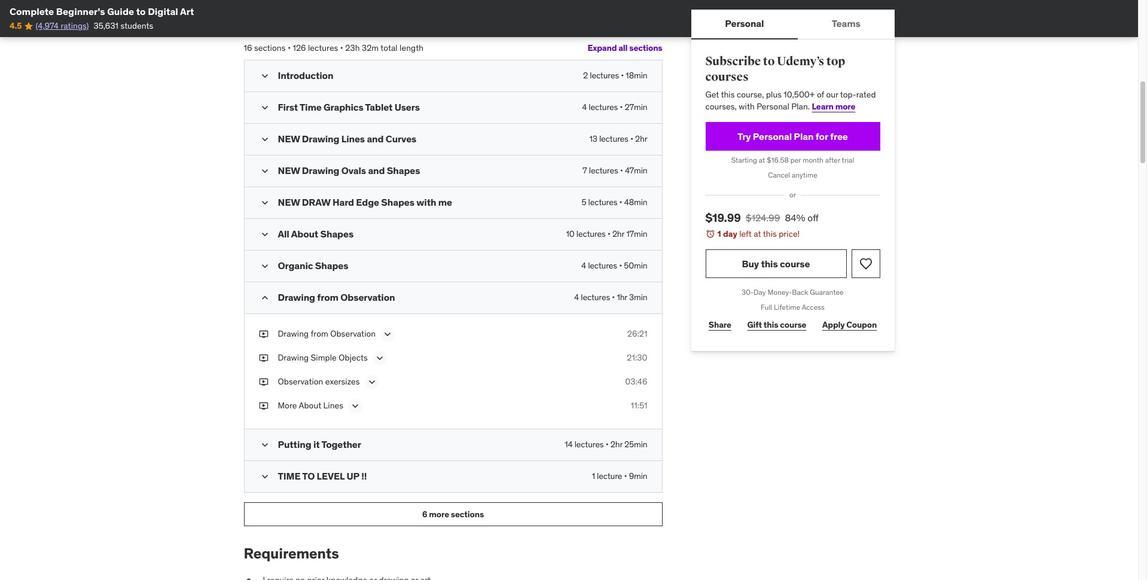 Task type: locate. For each thing, give the bounding box(es) containing it.
0 vertical spatial small image
[[259, 229, 271, 241]]

personal up subscribe
[[725, 18, 764, 30]]

course inside gift this course link
[[780, 319, 807, 330]]

6 small image from the top
[[259, 292, 271, 304]]

to left udemy's
[[763, 54, 775, 69]]

• left the 1hr
[[612, 292, 615, 303]]

1 vertical spatial and
[[368, 165, 385, 177]]

0 vertical spatial 4
[[582, 102, 587, 113]]

lectures for organic shapes
[[588, 260, 617, 271]]

0 horizontal spatial sections
[[254, 42, 286, 53]]

0 horizontal spatial more
[[429, 509, 449, 520]]

lectures right 2
[[590, 70, 619, 81]]

0 vertical spatial at
[[759, 156, 765, 165]]

personal up $16.58
[[753, 130, 792, 142]]

2 small image from the top
[[259, 260, 271, 272]]

sections right 16
[[254, 42, 286, 53]]

6
[[422, 509, 427, 520]]

lectures for new draw hard edge shapes with me
[[588, 197, 617, 208]]

from down organic shapes
[[317, 292, 339, 304]]

• left 9min
[[624, 471, 627, 482]]

gift
[[747, 319, 762, 330]]

4.5
[[10, 21, 22, 31]]

0 vertical spatial drawing from observation
[[278, 292, 395, 304]]

get
[[706, 89, 719, 100]]

2 new from the top
[[278, 165, 300, 177]]

top
[[827, 54, 845, 69]]

complete beginner's guide to digital art
[[10, 5, 194, 17]]

• for all about shapes
[[608, 229, 611, 240]]

0 vertical spatial lines
[[341, 133, 365, 145]]

1 horizontal spatial sections
[[451, 509, 484, 520]]

2hr for putting it together
[[611, 439, 623, 450]]

1 horizontal spatial to
[[763, 54, 775, 69]]

3min
[[629, 292, 648, 303]]

1 left lecture
[[592, 471, 595, 482]]

16 sections • 126 lectures • 23h 32m total length
[[244, 42, 424, 53]]

5
[[582, 197, 586, 208]]

2hr left 25min at bottom
[[611, 439, 623, 450]]

drawing from observation
[[278, 292, 395, 304], [278, 329, 376, 339]]

13 lectures • 2hr
[[589, 134, 648, 144]]

this inside get this course, plus 10,500+ of our top-rated courses, with personal plan.
[[721, 89, 735, 100]]

3 new from the top
[[278, 196, 300, 208]]

lectures for new drawing ovals and shapes
[[589, 165, 618, 176]]

small image for all
[[259, 229, 271, 241]]

sections
[[254, 42, 286, 53], [629, 43, 662, 53], [451, 509, 484, 520]]

2 vertical spatial small image
[[259, 471, 271, 483]]

lectures right 14
[[575, 439, 604, 450]]

show lecture description image for drawing simple objects
[[374, 353, 386, 365]]

this right gift
[[764, 319, 778, 330]]

lectures right 126
[[308, 42, 338, 53]]

this inside button
[[761, 258, 778, 270]]

sections inside button
[[451, 509, 484, 520]]

new drawing lines and curves
[[278, 133, 417, 145]]

observation up more about lines
[[278, 377, 323, 387]]

day
[[754, 288, 766, 297]]

• left 18min
[[621, 70, 624, 81]]

6 more sections button
[[244, 503, 662, 527]]

to
[[302, 470, 315, 482]]

course up back
[[780, 258, 810, 270]]

0 vertical spatial about
[[291, 228, 318, 240]]

1 vertical spatial 1
[[592, 471, 595, 482]]

• for drawing from observation
[[612, 292, 615, 303]]

9min
[[629, 471, 648, 482]]

1 vertical spatial personal
[[757, 101, 789, 112]]

show lecture description image down show lecture description icon
[[374, 353, 386, 365]]

starting at $16.58 per month after trial cancel anytime
[[731, 156, 854, 180]]

lectures right 13 at the top
[[599, 134, 629, 144]]

• for new draw hard edge shapes with me
[[619, 197, 622, 208]]

to up students
[[136, 5, 146, 17]]

drawing simple objects
[[278, 353, 368, 363]]

total
[[381, 42, 398, 53]]

1 horizontal spatial 1
[[718, 228, 721, 239]]

small image left the time
[[259, 471, 271, 483]]

$16.58
[[767, 156, 789, 165]]

4 left the 1hr
[[574, 292, 579, 303]]

84%
[[785, 212, 805, 224]]

expand
[[588, 43, 617, 53]]

length
[[400, 42, 424, 53]]

at right left
[[754, 228, 761, 239]]

1 vertical spatial lines
[[323, 400, 343, 411]]

1 vertical spatial 2hr
[[612, 229, 624, 240]]

more right 6
[[429, 509, 449, 520]]

add to wishlist image
[[859, 257, 873, 271]]

shapes down all about shapes on the left top of the page
[[315, 260, 348, 272]]

and right 'ovals'
[[368, 165, 385, 177]]

courses,
[[706, 101, 737, 112]]

objects
[[339, 353, 368, 363]]

• left 25min at bottom
[[606, 439, 609, 450]]

0 vertical spatial and
[[367, 133, 384, 145]]

lines down "exersizes"
[[323, 400, 343, 411]]

xsmall image for more about lines
[[259, 400, 268, 412]]

lectures left 27min
[[589, 102, 618, 113]]

new for new draw hard edge shapes with me
[[278, 196, 300, 208]]

small image left all on the top of page
[[259, 229, 271, 241]]

1 vertical spatial show lecture description image
[[366, 377, 378, 388]]

this down $124.99
[[763, 228, 777, 239]]

small image left organic
[[259, 260, 271, 272]]

3 small image from the top
[[259, 134, 271, 146]]

this right 'buy'
[[761, 258, 778, 270]]

get this course, plus 10,500+ of our top-rated courses, with personal plan.
[[706, 89, 876, 112]]

27min
[[625, 102, 648, 113]]

• left 50min
[[619, 260, 622, 271]]

4 lectures • 50min
[[581, 260, 648, 271]]

14 lectures • 2hr 25min
[[565, 439, 648, 450]]

2 vertical spatial personal
[[753, 130, 792, 142]]

0 vertical spatial 2hr
[[635, 134, 648, 144]]

• for organic shapes
[[619, 260, 622, 271]]

1 day left at this price!
[[718, 228, 800, 239]]

small image
[[259, 70, 271, 82], [259, 102, 271, 114], [259, 134, 271, 146], [259, 165, 271, 177], [259, 197, 271, 209], [259, 292, 271, 304], [259, 439, 271, 451]]

1 vertical spatial drawing from observation
[[278, 329, 376, 339]]

small image for new drawing lines and curves
[[259, 134, 271, 146]]

rated
[[856, 89, 876, 100]]

1 vertical spatial more
[[429, 509, 449, 520]]

observation up show lecture description icon
[[341, 292, 395, 304]]

small image for drawing from observation
[[259, 292, 271, 304]]

!!
[[361, 470, 367, 482]]

16
[[244, 42, 252, 53]]

lectures right 5
[[588, 197, 617, 208]]

lectures right 10
[[576, 229, 606, 240]]

more inside button
[[429, 509, 449, 520]]

course down "lifetime"
[[780, 319, 807, 330]]

observation up the objects
[[330, 329, 376, 339]]

126
[[293, 42, 306, 53]]

2 small image from the top
[[259, 102, 271, 114]]

1 lecture • 9min
[[592, 471, 648, 482]]

this for gift
[[764, 319, 778, 330]]

2 vertical spatial show lecture description image
[[349, 400, 361, 412]]

1 new from the top
[[278, 133, 300, 145]]

1 small image from the top
[[259, 229, 271, 241]]

2 vertical spatial 4
[[574, 292, 579, 303]]

0 vertical spatial show lecture description image
[[374, 353, 386, 365]]

more
[[835, 101, 856, 112], [429, 509, 449, 520]]

7 small image from the top
[[259, 439, 271, 451]]

small image for organic
[[259, 260, 271, 272]]

draw
[[302, 196, 331, 208]]

small image for putting it together
[[259, 439, 271, 451]]

• left 47min
[[620, 165, 623, 176]]

0 vertical spatial to
[[136, 5, 146, 17]]

shapes down curves
[[387, 165, 420, 177]]

personal down plus
[[757, 101, 789, 112]]

• left 17min
[[608, 229, 611, 240]]

drawing down time
[[302, 133, 339, 145]]

sections right 6
[[451, 509, 484, 520]]

with left me
[[417, 196, 436, 208]]

shapes
[[387, 165, 420, 177], [381, 196, 415, 208], [320, 228, 354, 240], [315, 260, 348, 272]]

per
[[791, 156, 801, 165]]

0 vertical spatial more
[[835, 101, 856, 112]]

new for new drawing lines and curves
[[278, 133, 300, 145]]

4 down 10 lectures • 2hr 17min
[[581, 260, 586, 271]]

0 horizontal spatial to
[[136, 5, 146, 17]]

try personal plan for free
[[738, 130, 848, 142]]

• left 48min
[[619, 197, 622, 208]]

1 small image from the top
[[259, 70, 271, 82]]

and left curves
[[367, 133, 384, 145]]

our
[[826, 89, 838, 100]]

2 vertical spatial observation
[[278, 377, 323, 387]]

3 small image from the top
[[259, 471, 271, 483]]

for
[[816, 130, 828, 142]]

0 horizontal spatial 1
[[592, 471, 595, 482]]

small image for first time graphics tablet users
[[259, 102, 271, 114]]

0 vertical spatial with
[[739, 101, 755, 112]]

apply coupon
[[823, 319, 877, 330]]

learn
[[812, 101, 834, 112]]

at inside "starting at $16.58 per month after trial cancel anytime"
[[759, 156, 765, 165]]

0 vertical spatial personal
[[725, 18, 764, 30]]

1 vertical spatial about
[[299, 400, 321, 411]]

1
[[718, 228, 721, 239], [592, 471, 595, 482]]

1 vertical spatial small image
[[259, 260, 271, 272]]

1 vertical spatial new
[[278, 165, 300, 177]]

back
[[792, 288, 808, 297]]

simple
[[311, 353, 337, 363]]

more down top-
[[835, 101, 856, 112]]

• left 126
[[288, 42, 291, 53]]

23h 32m
[[345, 42, 379, 53]]

shapes right edge at the top left of page
[[381, 196, 415, 208]]

students
[[120, 21, 153, 31]]

1 vertical spatial course
[[780, 319, 807, 330]]

curves
[[386, 133, 417, 145]]

show lecture description image for more about lines
[[349, 400, 361, 412]]

or
[[790, 190, 796, 199]]

small image for introduction
[[259, 70, 271, 82]]

this
[[721, 89, 735, 100], [763, 228, 777, 239], [761, 258, 778, 270], [764, 319, 778, 330]]

drawing from observation up simple
[[278, 329, 376, 339]]

small image
[[259, 229, 271, 241], [259, 260, 271, 272], [259, 471, 271, 483]]

art
[[180, 5, 194, 17]]

2hr left 17min
[[612, 229, 624, 240]]

lectures right 7
[[589, 165, 618, 176]]

and
[[367, 133, 384, 145], [368, 165, 385, 177]]

small image for new drawing ovals and shapes
[[259, 165, 271, 177]]

to
[[136, 5, 146, 17], [763, 54, 775, 69]]

show lecture description image right "exersizes"
[[366, 377, 378, 388]]

digital
[[148, 5, 178, 17]]

4 lectures • 27min
[[582, 102, 648, 113]]

2 horizontal spatial sections
[[629, 43, 662, 53]]

about
[[291, 228, 318, 240], [299, 400, 321, 411]]

show lecture description image down "exersizes"
[[349, 400, 361, 412]]

1 right alarm image
[[718, 228, 721, 239]]

this for get
[[721, 89, 735, 100]]

lectures for putting it together
[[575, 439, 604, 450]]

xsmall image for drawing from observation
[[259, 329, 268, 340]]

sections inside dropdown button
[[629, 43, 662, 53]]

1 horizontal spatial more
[[835, 101, 856, 112]]

• left 27min
[[620, 102, 623, 113]]

show lecture description image
[[374, 353, 386, 365], [366, 377, 378, 388], [349, 400, 361, 412]]

drawing from observation down organic shapes
[[278, 292, 395, 304]]

1 horizontal spatial with
[[739, 101, 755, 112]]

this up courses,
[[721, 89, 735, 100]]

0 horizontal spatial with
[[417, 196, 436, 208]]

from up drawing simple objects
[[311, 329, 328, 339]]

xsmall image
[[259, 329, 268, 340], [259, 353, 268, 364], [259, 377, 268, 388], [259, 400, 268, 412], [244, 575, 253, 580]]

at
[[759, 156, 765, 165], [754, 228, 761, 239]]

2 vertical spatial 2hr
[[611, 439, 623, 450]]

lectures left the 1hr
[[581, 292, 610, 303]]

sections right all
[[629, 43, 662, 53]]

guarantee
[[810, 288, 844, 297]]

of
[[817, 89, 824, 100]]

5 small image from the top
[[259, 197, 271, 209]]

lectures down 10 lectures • 2hr 17min
[[588, 260, 617, 271]]

4 down 2
[[582, 102, 587, 113]]

with down course, at the right
[[739, 101, 755, 112]]

4
[[582, 102, 587, 113], [581, 260, 586, 271], [574, 292, 579, 303]]

more for 6
[[429, 509, 449, 520]]

about right all on the top of page
[[291, 228, 318, 240]]

tab list
[[691, 10, 895, 39]]

guide
[[107, 5, 134, 17]]

0 vertical spatial 1
[[718, 228, 721, 239]]

learn more
[[812, 101, 856, 112]]

0 vertical spatial new
[[278, 133, 300, 145]]

1 for 1 lecture • 9min
[[592, 471, 595, 482]]

about right more
[[299, 400, 321, 411]]

2 vertical spatial new
[[278, 196, 300, 208]]

small image for time
[[259, 471, 271, 483]]

drawing up draw
[[302, 165, 339, 177]]

$124.99
[[746, 212, 780, 224]]

exersizes
[[325, 377, 360, 387]]

• down 27min
[[630, 134, 633, 144]]

about for more
[[299, 400, 321, 411]]

course inside buy this course button
[[780, 258, 810, 270]]

1 vertical spatial to
[[763, 54, 775, 69]]

together
[[321, 439, 361, 451]]

new
[[278, 133, 300, 145], [278, 165, 300, 177], [278, 196, 300, 208]]

4 small image from the top
[[259, 165, 271, 177]]

0 vertical spatial course
[[780, 258, 810, 270]]

lines up 'ovals'
[[341, 133, 365, 145]]

level
[[317, 470, 345, 482]]

course for gift this course
[[780, 319, 807, 330]]

introduction
[[278, 70, 333, 82]]

2hr
[[635, 134, 648, 144], [612, 229, 624, 240], [611, 439, 623, 450]]

6 more sections
[[422, 509, 484, 520]]

it
[[313, 439, 320, 451]]

at left $16.58
[[759, 156, 765, 165]]

2hr for new drawing lines and curves
[[635, 134, 648, 144]]

2hr up 47min
[[635, 134, 648, 144]]



Task type: describe. For each thing, give the bounding box(es) containing it.
shapes down hard at the top of page
[[320, 228, 354, 240]]

and for curves
[[367, 133, 384, 145]]

2 drawing from observation from the top
[[278, 329, 376, 339]]

all
[[619, 43, 628, 53]]

1 vertical spatial with
[[417, 196, 436, 208]]

observation exersizes
[[278, 377, 360, 387]]

2hr for all about shapes
[[612, 229, 624, 240]]

up
[[347, 470, 359, 482]]

1hr
[[617, 292, 627, 303]]

1 vertical spatial from
[[311, 329, 328, 339]]

new draw hard edge shapes with me
[[278, 196, 452, 208]]

try personal plan for free link
[[706, 122, 880, 151]]

me
[[438, 196, 452, 208]]

drawing up drawing simple objects
[[278, 329, 309, 339]]

more for learn
[[835, 101, 856, 112]]

starting
[[731, 156, 757, 165]]

2 lectures • 18min
[[583, 70, 648, 81]]

• for new drawing ovals and shapes
[[620, 165, 623, 176]]

(4,974
[[36, 21, 59, 31]]

day
[[723, 228, 737, 239]]

lectures for new drawing lines and curves
[[599, 134, 629, 144]]

new for new drawing ovals and shapes
[[278, 165, 300, 177]]

11:51
[[631, 400, 648, 411]]

1 for 1 day left at this price!
[[718, 228, 721, 239]]

complete
[[10, 5, 54, 17]]

try
[[738, 130, 751, 142]]

1 vertical spatial at
[[754, 228, 761, 239]]

$19.99
[[706, 210, 741, 225]]

this for buy
[[761, 258, 778, 270]]

lines for about
[[323, 400, 343, 411]]

50min
[[624, 260, 648, 271]]

7
[[583, 165, 587, 176]]

• for new drawing lines and curves
[[630, 134, 633, 144]]

more
[[278, 400, 297, 411]]

xsmall image for observation exersizes
[[259, 377, 268, 388]]

4 lectures • 1hr 3min
[[574, 292, 648, 303]]

48min
[[624, 197, 648, 208]]

1 drawing from observation from the top
[[278, 292, 395, 304]]

beginner's
[[56, 5, 105, 17]]

5 lectures • 48min
[[582, 197, 648, 208]]

all about shapes
[[278, 228, 354, 240]]

sections for 6 more sections
[[451, 509, 484, 520]]

drawing down organic
[[278, 292, 315, 304]]

putting
[[278, 439, 311, 451]]

show lecture description image
[[382, 329, 394, 341]]

1 vertical spatial 4
[[581, 260, 586, 271]]

2
[[583, 70, 588, 81]]

lectures for all about shapes
[[576, 229, 606, 240]]

4 for graphics
[[582, 102, 587, 113]]

$19.99 $124.99 84% off
[[706, 210, 819, 225]]

users
[[395, 101, 420, 113]]

putting it together
[[278, 439, 361, 451]]

new drawing ovals and shapes
[[278, 165, 420, 177]]

small image for new draw hard edge shapes with me
[[259, 197, 271, 209]]

lectures for introduction
[[590, 70, 619, 81]]

lines for drawing
[[341, 133, 365, 145]]

all
[[278, 228, 289, 240]]

anytime
[[792, 171, 818, 180]]

courses
[[706, 69, 749, 84]]

lectures for first time graphics tablet users
[[589, 102, 618, 113]]

47min
[[625, 165, 648, 176]]

graphics
[[324, 101, 363, 113]]

about for all
[[291, 228, 318, 240]]

plan
[[794, 130, 814, 142]]

trial
[[842, 156, 854, 165]]

cancel
[[768, 171, 790, 180]]

xsmall image for drawing simple objects
[[259, 353, 268, 364]]

• for introduction
[[621, 70, 624, 81]]

alarm image
[[706, 229, 715, 239]]

18min
[[626, 70, 648, 81]]

tablet
[[365, 101, 393, 113]]

expand all sections
[[588, 43, 662, 53]]

tab list containing personal
[[691, 10, 895, 39]]

0 vertical spatial from
[[317, 292, 339, 304]]

left
[[739, 228, 752, 239]]

sections for expand all sections
[[629, 43, 662, 53]]

requirements
[[244, 545, 339, 563]]

with inside get this course, plus 10,500+ of our top-rated courses, with personal plan.
[[739, 101, 755, 112]]

apply coupon button
[[819, 313, 880, 337]]

4 for observation
[[574, 292, 579, 303]]

• for first time graphics tablet users
[[620, 102, 623, 113]]

subscribe
[[706, 54, 761, 69]]

plan.
[[791, 101, 810, 112]]

udemy's
[[777, 54, 824, 69]]

personal inside get this course, plus 10,500+ of our top-rated courses, with personal plan.
[[757, 101, 789, 112]]

share
[[709, 319, 731, 330]]

time to level up !!
[[278, 470, 367, 482]]

ratings)
[[61, 21, 89, 31]]

lecture
[[597, 471, 622, 482]]

drawing left simple
[[278, 353, 309, 363]]

14
[[565, 439, 573, 450]]

personal inside try personal plan for free link
[[753, 130, 792, 142]]

• for putting it together
[[606, 439, 609, 450]]

after
[[825, 156, 840, 165]]

organic shapes
[[278, 260, 348, 272]]

26:21
[[627, 329, 648, 339]]

show lecture description image for observation exersizes
[[366, 377, 378, 388]]

lectures for drawing from observation
[[581, 292, 610, 303]]

month
[[803, 156, 824, 165]]

buy
[[742, 258, 759, 270]]

buy this course button
[[706, 250, 847, 278]]

(4,974 ratings)
[[36, 21, 89, 31]]

30-day money-back guarantee full lifetime access
[[742, 288, 844, 312]]

course for buy this course
[[780, 258, 810, 270]]

• left 23h 32m
[[340, 42, 343, 53]]

organic
[[278, 260, 313, 272]]

30-
[[742, 288, 754, 297]]

0 vertical spatial observation
[[341, 292, 395, 304]]

off
[[808, 212, 819, 224]]

10,500+
[[784, 89, 815, 100]]

teams
[[832, 18, 861, 30]]

17min
[[626, 229, 648, 240]]

plus
[[766, 89, 782, 100]]

and for shapes
[[368, 165, 385, 177]]

• for time to level up !!
[[624, 471, 627, 482]]

coupon
[[847, 319, 877, 330]]

10
[[566, 229, 575, 240]]

personal inside personal button
[[725, 18, 764, 30]]

hard
[[333, 196, 354, 208]]

free
[[830, 130, 848, 142]]

to inside subscribe to udemy's top courses
[[763, 54, 775, 69]]

1 vertical spatial observation
[[330, 329, 376, 339]]

21:30
[[627, 353, 648, 363]]

access
[[802, 303, 825, 312]]



Task type: vqa. For each thing, say whether or not it's contained in the screenshot.
bottom Personal
yes



